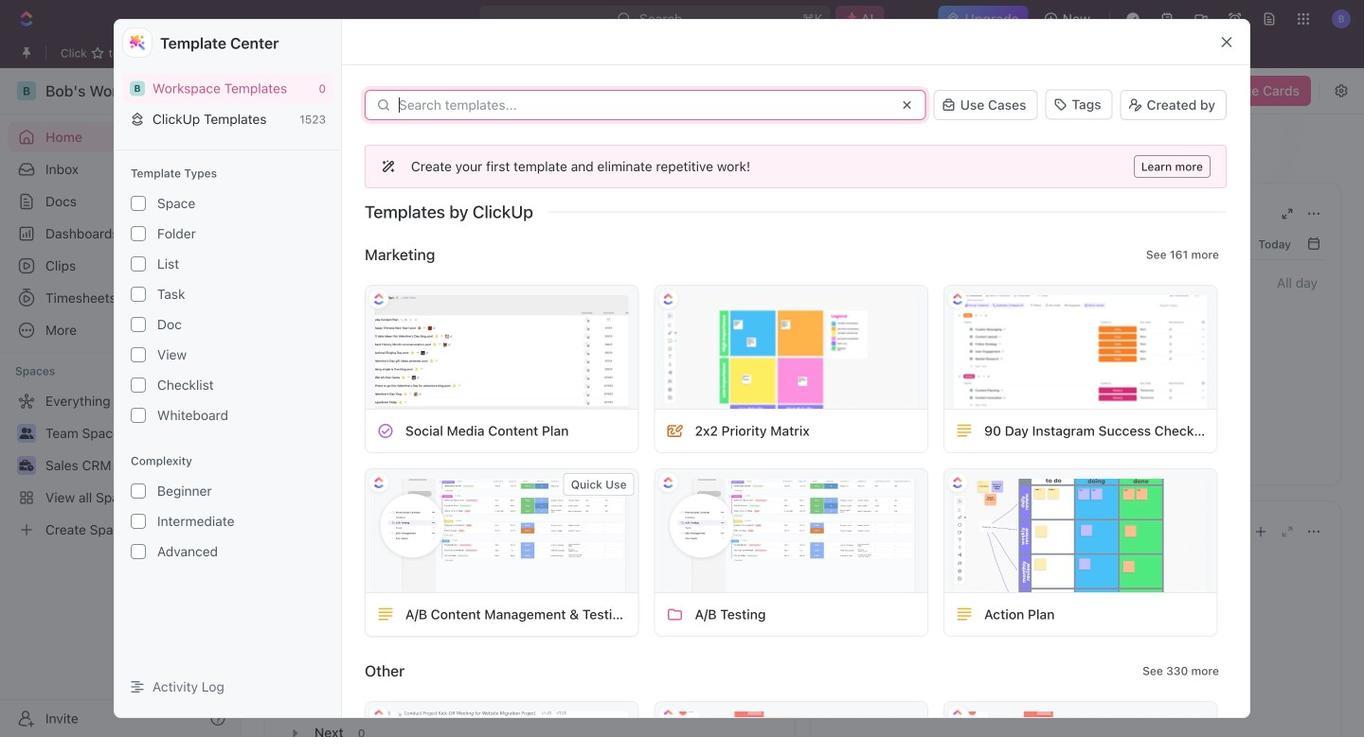 Task type: vqa. For each thing, say whether or not it's contained in the screenshot.
search templates... 'text box'
yes



Task type: describe. For each thing, give the bounding box(es) containing it.
folder template element
[[666, 607, 684, 624]]

sidebar navigation
[[0, 68, 242, 738]]

whiteboard template image
[[666, 423, 684, 440]]

2 list template image from the top
[[956, 607, 973, 624]]

whiteboard template element
[[666, 423, 684, 440]]

bob's workspace, , element
[[130, 81, 145, 96]]

tree inside 'sidebar' navigation
[[8, 386, 233, 546]]

task template image
[[377, 423, 394, 440]]



Task type: locate. For each thing, give the bounding box(es) containing it.
list template image
[[377, 607, 394, 624]]

tab list
[[284, 548, 775, 594]]

Search templates... text field
[[399, 98, 888, 113]]

1 list template image from the top
[[956, 423, 973, 440]]

list template element
[[956, 423, 973, 440], [377, 607, 394, 624], [956, 607, 973, 624]]

None checkbox
[[131, 196, 146, 211], [131, 378, 146, 393], [131, 408, 146, 423], [131, 484, 146, 499], [131, 514, 146, 530], [131, 545, 146, 560], [131, 196, 146, 211], [131, 378, 146, 393], [131, 408, 146, 423], [131, 484, 146, 499], [131, 514, 146, 530], [131, 545, 146, 560]]

1 vertical spatial list template image
[[956, 607, 973, 624]]

None checkbox
[[131, 226, 146, 242], [131, 257, 146, 272], [131, 287, 146, 302], [131, 317, 146, 333], [131, 348, 146, 363], [131, 226, 146, 242], [131, 257, 146, 272], [131, 287, 146, 302], [131, 317, 146, 333], [131, 348, 146, 363]]

folder template image
[[666, 607, 684, 624]]

task template element
[[377, 423, 394, 440]]

0 vertical spatial list template image
[[956, 423, 973, 440]]

list template image
[[956, 423, 973, 440], [956, 607, 973, 624]]

tree
[[8, 386, 233, 546]]



